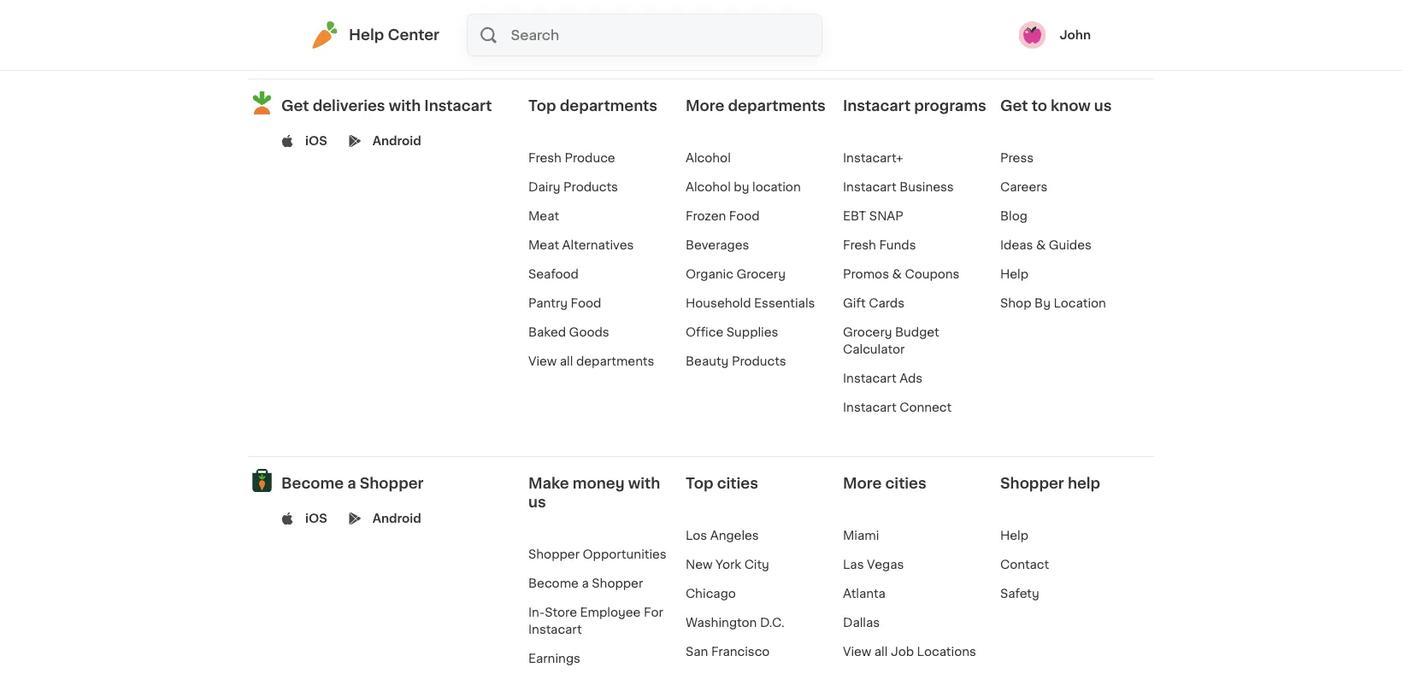 Task type: vqa. For each thing, say whether or not it's contained in the screenshot.
the topmost Android Play Store logo
yes



Task type: describe. For each thing, give the bounding box(es) containing it.
fresh for fresh funds
[[843, 239, 876, 251]]

by
[[734, 181, 749, 193]]

view all departments link
[[528, 356, 654, 368]]

help center
[[349, 28, 439, 42]]

ios for become
[[305, 513, 327, 525]]

top cities
[[686, 477, 758, 491]]

ebt snap
[[843, 210, 904, 222]]

view for view all job locations
[[843, 646, 871, 658]]

android for shopper
[[373, 513, 421, 525]]

promos
[[843, 269, 889, 280]]

ideas & guides
[[1000, 239, 1092, 251]]

office
[[686, 327, 724, 339]]

dallas link
[[843, 617, 880, 629]]

ads
[[900, 373, 923, 385]]

office supplies
[[686, 327, 778, 339]]

ideas & guides link
[[1000, 239, 1092, 251]]

earnings
[[528, 653, 580, 665]]

with for money
[[628, 477, 660, 491]]

fresh produce
[[528, 152, 615, 164]]

get to know us
[[1000, 99, 1112, 113]]

top for top departments
[[528, 99, 556, 113]]

help center link
[[311, 21, 439, 49]]

view all job locations link
[[843, 646, 976, 658]]

los
[[686, 530, 707, 542]]

chicago link
[[686, 588, 736, 600]]

washington
[[686, 617, 757, 629]]

guides
[[1049, 239, 1092, 251]]

ios app store logo image for get deliveries with instacart
[[281, 135, 294, 148]]

contact link
[[1000, 559, 1049, 571]]

household essentials link
[[686, 298, 815, 310]]

make money with us
[[528, 477, 660, 510]]

meat alternatives link
[[528, 239, 634, 251]]

meat for meat link
[[528, 210, 559, 222]]

john
[[1060, 29, 1091, 41]]

to
[[1032, 99, 1047, 113]]

1 horizontal spatial a
[[582, 578, 589, 590]]

office supplies link
[[686, 327, 778, 339]]

deliveries
[[313, 99, 385, 113]]

city
[[744, 559, 769, 571]]

los angeles link
[[686, 530, 759, 542]]

instacart inside in-store employee for instacart
[[528, 624, 582, 636]]

instacart connect
[[843, 402, 952, 414]]

shop by location
[[1000, 298, 1106, 310]]

new york city link
[[686, 559, 769, 571]]

make
[[528, 477, 569, 491]]

produce
[[565, 152, 615, 164]]

help
[[1068, 477, 1101, 491]]

chicago
[[686, 588, 736, 600]]

york
[[716, 559, 741, 571]]

instacart for instacart programs
[[843, 99, 911, 113]]

in-
[[528, 607, 545, 619]]

view all departments
[[528, 356, 654, 368]]

las
[[843, 559, 864, 571]]

baked goods link
[[528, 327, 609, 339]]

shop
[[1000, 298, 1032, 310]]

get for get to know us
[[1000, 99, 1028, 113]]

food for pantry food
[[571, 298, 601, 310]]

san
[[686, 646, 708, 658]]

instacart down 'center' on the left of page
[[424, 99, 492, 113]]

fresh funds link
[[843, 239, 916, 251]]

meat for meat alternatives
[[528, 239, 559, 251]]

instacart shopper app logo image for become
[[248, 467, 276, 495]]

washington d.c.
[[686, 617, 785, 629]]

blog link
[[1000, 210, 1028, 222]]

organic grocery link
[[686, 269, 786, 280]]

dairy products link
[[528, 181, 618, 193]]

gift cards
[[843, 298, 905, 310]]

top departments
[[528, 99, 657, 113]]

gift cards link
[[843, 298, 905, 310]]

& for promos
[[892, 269, 902, 280]]

funds
[[879, 239, 916, 251]]

0 horizontal spatial become a shopper
[[281, 477, 424, 491]]

ideas
[[1000, 239, 1033, 251]]

products for beauty products
[[732, 356, 786, 368]]

departments down "goods"
[[576, 356, 654, 368]]

vegas
[[867, 559, 904, 571]]

instacart image
[[311, 21, 339, 49]]

fresh funds
[[843, 239, 916, 251]]

careers
[[1000, 181, 1048, 193]]

pantry
[[528, 298, 568, 310]]

instacart ads link
[[843, 373, 923, 385]]

products for dairy products
[[563, 181, 618, 193]]

john link
[[1019, 21, 1091, 49]]

departments for top departments
[[560, 99, 657, 113]]

instacart business
[[843, 181, 954, 193]]

coupons
[[905, 269, 960, 280]]

business
[[900, 181, 954, 193]]

0 vertical spatial help
[[349, 28, 384, 42]]

location
[[1054, 298, 1106, 310]]

essentials
[[754, 298, 815, 310]]

grocery budget calculator link
[[843, 327, 939, 356]]

1 horizontal spatial become a shopper
[[528, 578, 643, 590]]

seafood link
[[528, 269, 579, 280]]

frozen
[[686, 210, 726, 222]]

ios for get
[[305, 135, 327, 147]]

las vegas
[[843, 559, 904, 571]]

instacart for instacart ads
[[843, 373, 897, 385]]

beverages
[[686, 239, 749, 251]]

promos & coupons
[[843, 269, 960, 280]]

angeles
[[710, 530, 759, 542]]

earnings link
[[528, 653, 580, 665]]

organic
[[686, 269, 733, 280]]

instacart ads
[[843, 373, 923, 385]]



Task type: locate. For each thing, give the bounding box(es) containing it.
cities up angeles
[[717, 477, 758, 491]]

departments up the location
[[728, 99, 826, 113]]

job
[[891, 646, 914, 658]]

become a shopper
[[281, 477, 424, 491], [528, 578, 643, 590]]

frozen food
[[686, 210, 760, 222]]

meat down meat link
[[528, 239, 559, 251]]

0 vertical spatial ios link
[[305, 133, 327, 150]]

2 alcohol from the top
[[686, 181, 731, 193]]

alcohol link
[[686, 152, 731, 164]]

atlanta link
[[843, 588, 886, 600]]

seafood
[[528, 269, 579, 280]]

fresh for fresh produce
[[528, 152, 562, 164]]

cities for top cities
[[717, 477, 758, 491]]

departments for more departments
[[728, 99, 826, 113]]

meat alternatives
[[528, 239, 634, 251]]

safety link
[[1000, 588, 1039, 600]]

0 vertical spatial become a shopper
[[281, 477, 424, 491]]

2 instacart shopper app logo image from the top
[[248, 467, 276, 495]]

cities
[[717, 477, 758, 491], [885, 477, 927, 491]]

2 cities from the left
[[885, 477, 927, 491]]

supplies
[[727, 327, 778, 339]]

1 android link from the top
[[373, 133, 421, 150]]

1 horizontal spatial products
[[732, 356, 786, 368]]

top
[[528, 99, 556, 113], [686, 477, 714, 491]]

alcohol
[[686, 152, 731, 164], [686, 181, 731, 193]]

instacart for instacart business
[[843, 181, 897, 193]]

android
[[373, 135, 421, 147], [373, 513, 421, 525]]

0 vertical spatial products
[[563, 181, 618, 193]]

washington d.c. link
[[686, 617, 785, 629]]

0 vertical spatial a
[[347, 477, 356, 491]]

user avatar image
[[1019, 21, 1046, 49]]

become a shopper link
[[528, 578, 643, 590]]

instacart up instacart+
[[843, 99, 911, 113]]

in-store employee for instacart link
[[528, 607, 663, 636]]

0 horizontal spatial &
[[892, 269, 902, 280]]

1 android from the top
[[373, 135, 421, 147]]

0 horizontal spatial cities
[[717, 477, 758, 491]]

1 horizontal spatial all
[[875, 646, 888, 658]]

with
[[389, 99, 421, 113], [628, 477, 660, 491]]

new york city
[[686, 559, 769, 571]]

shopper opportunities
[[528, 549, 667, 561]]

us
[[1094, 99, 1112, 113], [528, 496, 546, 510]]

pantry food
[[528, 298, 601, 310]]

food down alcohol by location link
[[729, 210, 760, 222]]

1 horizontal spatial with
[[628, 477, 660, 491]]

top up los
[[686, 477, 714, 491]]

francisco
[[711, 646, 770, 658]]

more up miami link
[[843, 477, 882, 491]]

shopper help
[[1000, 477, 1101, 491]]

android play store logo image
[[349, 135, 361, 148], [349, 513, 361, 525]]

instacart shopper app logo image for get
[[248, 89, 276, 117]]

android link for with
[[373, 133, 421, 150]]

organic grocery
[[686, 269, 786, 280]]

1 horizontal spatial fresh
[[843, 239, 876, 251]]

0 horizontal spatial view
[[528, 356, 557, 368]]

alternatives
[[562, 239, 634, 251]]

1 vertical spatial a
[[582, 578, 589, 590]]

get left to
[[1000, 99, 1028, 113]]

help right instacart icon
[[349, 28, 384, 42]]

view down dallas
[[843, 646, 871, 658]]

1 meat from the top
[[528, 210, 559, 222]]

2 android from the top
[[373, 513, 421, 525]]

fresh up dairy
[[528, 152, 562, 164]]

help link
[[1000, 269, 1029, 280], [1000, 530, 1029, 542]]

2 ios from the top
[[305, 513, 327, 525]]

all left job on the right
[[875, 646, 888, 658]]

1 horizontal spatial cities
[[885, 477, 927, 491]]

1 vertical spatial more
[[843, 477, 882, 491]]

instacart shopper app logo image
[[248, 89, 276, 117], [248, 467, 276, 495]]

0 horizontal spatial fresh
[[528, 152, 562, 164]]

get left 'deliveries'
[[281, 99, 309, 113]]

miami
[[843, 530, 879, 542]]

careers link
[[1000, 181, 1048, 193]]

all for job
[[875, 646, 888, 658]]

1 vertical spatial products
[[732, 356, 786, 368]]

los angeles
[[686, 530, 759, 542]]

ebt
[[843, 210, 866, 222]]

grocery up household essentials
[[737, 269, 786, 280]]

1 horizontal spatial food
[[729, 210, 760, 222]]

ios link for become
[[305, 510, 327, 528]]

1 vertical spatial meat
[[528, 239, 559, 251]]

0 horizontal spatial more
[[686, 99, 725, 113]]

food up "goods"
[[571, 298, 601, 310]]

food for frozen food
[[729, 210, 760, 222]]

1 vertical spatial help
[[1000, 269, 1029, 280]]

products down "supplies"
[[732, 356, 786, 368]]

android play store logo image for a
[[349, 513, 361, 525]]

1 get from the left
[[281, 99, 309, 113]]

1 horizontal spatial &
[[1036, 239, 1046, 251]]

0 vertical spatial help link
[[1000, 269, 1029, 280]]

us for get to know us
[[1094, 99, 1112, 113]]

1 cities from the left
[[717, 477, 758, 491]]

cards
[[869, 298, 905, 310]]

instacart down instacart ads
[[843, 402, 897, 414]]

0 vertical spatial grocery
[[737, 269, 786, 280]]

ios app store logo image for become a shopper
[[281, 513, 294, 525]]

location
[[752, 181, 801, 193]]

get deliveries with instacart
[[281, 99, 492, 113]]

0 vertical spatial us
[[1094, 99, 1112, 113]]

android link for shopper
[[373, 510, 421, 528]]

us right know
[[1094, 99, 1112, 113]]

pantry food link
[[528, 298, 601, 310]]

1 vertical spatial android
[[373, 513, 421, 525]]

shopper opportunities link
[[528, 549, 667, 561]]

all for departments
[[560, 356, 573, 368]]

in-store employee for instacart
[[528, 607, 663, 636]]

grocery
[[737, 269, 786, 280], [843, 327, 892, 339]]

know
[[1051, 99, 1091, 113]]

instacart for instacart connect
[[843, 402, 897, 414]]

household essentials
[[686, 298, 815, 310]]

1 horizontal spatial get
[[1000, 99, 1028, 113]]

1 vertical spatial grocery
[[843, 327, 892, 339]]

1 vertical spatial us
[[528, 496, 546, 510]]

1 ios app store logo image from the top
[[281, 135, 294, 148]]

2 vertical spatial help
[[1000, 530, 1029, 542]]

us for make money with us
[[528, 496, 546, 510]]

dallas
[[843, 617, 880, 629]]

alcohol for the alcohol link
[[686, 152, 731, 164]]

help link up shop
[[1000, 269, 1029, 280]]

0 vertical spatial alcohol
[[686, 152, 731, 164]]

dairy products
[[528, 181, 618, 193]]

new
[[686, 559, 713, 571]]

more up the alcohol link
[[686, 99, 725, 113]]

instacart down instacart+
[[843, 181, 897, 193]]

d.c.
[[760, 617, 785, 629]]

with right the money on the bottom of the page
[[628, 477, 660, 491]]

grocery inside grocery budget calculator
[[843, 327, 892, 339]]

top for top cities
[[686, 477, 714, 491]]

more for more cities
[[843, 477, 882, 491]]

1 horizontal spatial view
[[843, 646, 871, 658]]

for
[[644, 607, 663, 619]]

store
[[545, 607, 577, 619]]

by
[[1035, 298, 1051, 310]]

& for ideas
[[1036, 239, 1046, 251]]

0 vertical spatial android
[[373, 135, 421, 147]]

press link
[[1000, 152, 1034, 164]]

dairy
[[528, 181, 560, 193]]

products
[[563, 181, 618, 193], [732, 356, 786, 368]]

0 vertical spatial android link
[[373, 133, 421, 150]]

san francisco link
[[686, 646, 770, 658]]

0 horizontal spatial top
[[528, 99, 556, 113]]

0 vertical spatial more
[[686, 99, 725, 113]]

1 horizontal spatial top
[[686, 477, 714, 491]]

instacart+
[[843, 152, 903, 164]]

2 meat from the top
[[528, 239, 559, 251]]

0 horizontal spatial grocery
[[737, 269, 786, 280]]

1 alcohol from the top
[[686, 152, 731, 164]]

departments up produce
[[560, 99, 657, 113]]

0 horizontal spatial become
[[281, 477, 344, 491]]

& right ideas
[[1036, 239, 1046, 251]]

1 vertical spatial view
[[843, 646, 871, 658]]

1 vertical spatial ios app store logo image
[[281, 513, 294, 525]]

view all job locations
[[843, 646, 976, 658]]

goods
[[569, 327, 609, 339]]

alcohol up alcohol by location link
[[686, 152, 731, 164]]

press
[[1000, 152, 1034, 164]]

blog
[[1000, 210, 1028, 222]]

0 vertical spatial instacart shopper app logo image
[[248, 89, 276, 117]]

0 vertical spatial ios app store logo image
[[281, 135, 294, 148]]

0 vertical spatial meat
[[528, 210, 559, 222]]

1 horizontal spatial grocery
[[843, 327, 892, 339]]

android play store logo image for deliveries
[[349, 135, 361, 148]]

more
[[686, 99, 725, 113], [843, 477, 882, 491]]

android for with
[[373, 135, 421, 147]]

get for get deliveries with instacart
[[281, 99, 309, 113]]

fresh down ebt
[[843, 239, 876, 251]]

2 get from the left
[[1000, 99, 1028, 113]]

ios app store logo image
[[281, 135, 294, 148], [281, 513, 294, 525]]

us inside make money with us
[[528, 496, 546, 510]]

0 vertical spatial android play store logo image
[[349, 135, 361, 148]]

1 vertical spatial help link
[[1000, 530, 1029, 542]]

with for deliveries
[[389, 99, 421, 113]]

0 horizontal spatial all
[[560, 356, 573, 368]]

all down the baked goods
[[560, 356, 573, 368]]

ios link for get
[[305, 133, 327, 150]]

1 horizontal spatial more
[[843, 477, 882, 491]]

us down make at the left bottom
[[528, 496, 546, 510]]

0 vertical spatial with
[[389, 99, 421, 113]]

beauty products link
[[686, 356, 786, 368]]

instacart+ link
[[843, 152, 903, 164]]

more cities
[[843, 477, 927, 491]]

with right 'deliveries'
[[389, 99, 421, 113]]

household
[[686, 298, 751, 310]]

alcohol down the alcohol link
[[686, 181, 731, 193]]

0 vertical spatial ios
[[305, 135, 327, 147]]

san francisco
[[686, 646, 770, 658]]

1 vertical spatial ios link
[[305, 510, 327, 528]]

1 vertical spatial &
[[892, 269, 902, 280]]

1 android play store logo image from the top
[[349, 135, 361, 148]]

view
[[528, 356, 557, 368], [843, 646, 871, 658]]

ebt snap link
[[843, 210, 904, 222]]

0 horizontal spatial with
[[389, 99, 421, 113]]

0 vertical spatial become
[[281, 477, 344, 491]]

view for view all departments
[[528, 356, 557, 368]]

2 ios link from the top
[[305, 510, 327, 528]]

0 horizontal spatial food
[[571, 298, 601, 310]]

1 vertical spatial food
[[571, 298, 601, 310]]

2 help link from the top
[[1000, 530, 1029, 542]]

top up fresh produce
[[528, 99, 556, 113]]

2 android link from the top
[[373, 510, 421, 528]]

0 horizontal spatial products
[[563, 181, 618, 193]]

1 vertical spatial all
[[875, 646, 888, 658]]

& down the funds
[[892, 269, 902, 280]]

center
[[388, 28, 439, 42]]

meat link
[[528, 210, 559, 222]]

connect
[[900, 402, 952, 414]]

meat down dairy
[[528, 210, 559, 222]]

beverages link
[[686, 239, 749, 251]]

with inside make money with us
[[628, 477, 660, 491]]

0 vertical spatial &
[[1036, 239, 1046, 251]]

0 vertical spatial all
[[560, 356, 573, 368]]

1 vertical spatial become a shopper
[[528, 578, 643, 590]]

all
[[560, 356, 573, 368], [875, 646, 888, 658]]

1 horizontal spatial us
[[1094, 99, 1112, 113]]

1 vertical spatial become
[[528, 578, 579, 590]]

money
[[573, 477, 625, 491]]

cities down instacart connect link
[[885, 477, 927, 491]]

0 horizontal spatial get
[[281, 99, 309, 113]]

miami link
[[843, 530, 879, 542]]

help link up contact
[[1000, 530, 1029, 542]]

instacart programs
[[843, 99, 986, 113]]

2 ios app store logo image from the top
[[281, 513, 294, 525]]

0 vertical spatial top
[[528, 99, 556, 113]]

1 vertical spatial ios
[[305, 513, 327, 525]]

instacart down store
[[528, 624, 582, 636]]

0 vertical spatial food
[[729, 210, 760, 222]]

1 vertical spatial with
[[628, 477, 660, 491]]

1 vertical spatial fresh
[[843, 239, 876, 251]]

food
[[729, 210, 760, 222], [571, 298, 601, 310]]

1 instacart shopper app logo image from the top
[[248, 89, 276, 117]]

cities for more cities
[[885, 477, 927, 491]]

1 vertical spatial android link
[[373, 510, 421, 528]]

1 ios link from the top
[[305, 133, 327, 150]]

Search search field
[[509, 15, 822, 56]]

more for more departments
[[686, 99, 725, 113]]

promos & coupons link
[[843, 269, 960, 280]]

0 horizontal spatial a
[[347, 477, 356, 491]]

1 help link from the top
[[1000, 269, 1029, 280]]

1 vertical spatial alcohol
[[686, 181, 731, 193]]

baked goods
[[528, 327, 609, 339]]

1 vertical spatial top
[[686, 477, 714, 491]]

alcohol for alcohol by location
[[686, 181, 731, 193]]

grocery up "calculator"
[[843, 327, 892, 339]]

help up contact
[[1000, 530, 1029, 542]]

0 vertical spatial view
[[528, 356, 557, 368]]

2 android play store logo image from the top
[[349, 513, 361, 525]]

1 vertical spatial android play store logo image
[[349, 513, 361, 525]]

1 vertical spatial instacart shopper app logo image
[[248, 467, 276, 495]]

view down the "baked"
[[528, 356, 557, 368]]

1 horizontal spatial become
[[528, 578, 579, 590]]

0 vertical spatial fresh
[[528, 152, 562, 164]]

instacart connect link
[[843, 402, 952, 414]]

help up shop
[[1000, 269, 1029, 280]]

snap
[[869, 210, 904, 222]]

instacart down "calculator"
[[843, 373, 897, 385]]

baked
[[528, 327, 566, 339]]

products down produce
[[563, 181, 618, 193]]

0 horizontal spatial us
[[528, 496, 546, 510]]

1 ios from the top
[[305, 135, 327, 147]]



